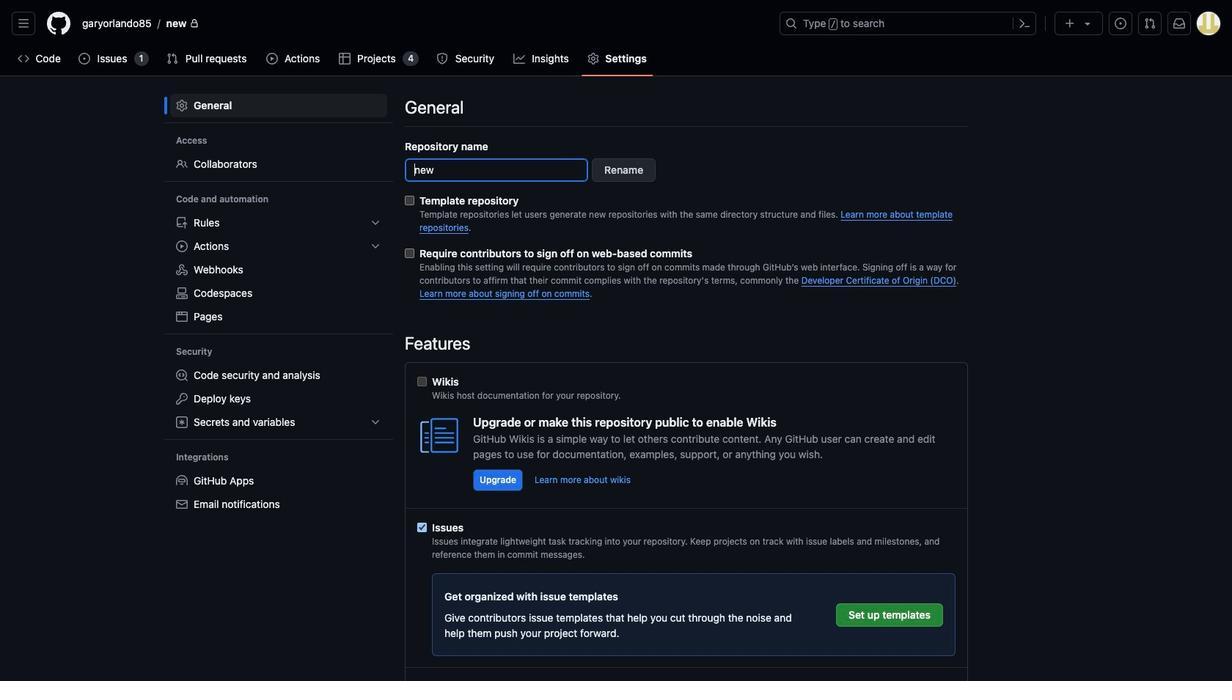 Task type: describe. For each thing, give the bounding box(es) containing it.
codespaces image
[[176, 288, 188, 299]]

lock image
[[190, 19, 199, 28]]

play image
[[266, 53, 278, 65]]

1 vertical spatial gear image
[[176, 100, 188, 112]]

issue opened image
[[79, 53, 91, 65]]

wikis image
[[418, 414, 462, 458]]

notifications image
[[1174, 18, 1186, 29]]

homepage image
[[47, 12, 70, 35]]

command palette image
[[1019, 18, 1031, 29]]

code image
[[18, 53, 29, 65]]

hubot image
[[176, 475, 188, 487]]

webhook image
[[176, 264, 188, 276]]

key image
[[176, 393, 188, 405]]

table image
[[339, 53, 350, 65]]

shield image
[[437, 53, 449, 65]]



Task type: locate. For each thing, give the bounding box(es) containing it.
0 vertical spatial gear image
[[588, 53, 600, 65]]

issue opened image
[[1115, 18, 1127, 29]]

browser image
[[176, 311, 188, 323]]

None checkbox
[[405, 196, 415, 205], [405, 249, 415, 258], [418, 377, 427, 387], [418, 523, 427, 533], [405, 196, 415, 205], [405, 249, 415, 258], [418, 377, 427, 387], [418, 523, 427, 533]]

mail image
[[176, 499, 188, 511]]

plus image
[[1065, 18, 1077, 29]]

git pull request image
[[1145, 18, 1157, 29]]

triangle down image
[[1082, 18, 1094, 29]]

graph image
[[513, 53, 525, 65]]

list
[[76, 12, 771, 35], [170, 211, 387, 329], [170, 364, 387, 434], [170, 470, 387, 517]]

codescan image
[[176, 370, 188, 382]]

people image
[[176, 159, 188, 170]]

None text field
[[405, 159, 589, 182]]

gear image
[[588, 53, 600, 65], [176, 100, 188, 112]]

1 horizontal spatial gear image
[[588, 53, 600, 65]]

0 horizontal spatial gear image
[[176, 100, 188, 112]]

wikis group
[[418, 374, 956, 403]]

git pull request image
[[166, 53, 178, 65]]



Task type: vqa. For each thing, say whether or not it's contained in the screenshot.
bottommost the tag image
no



